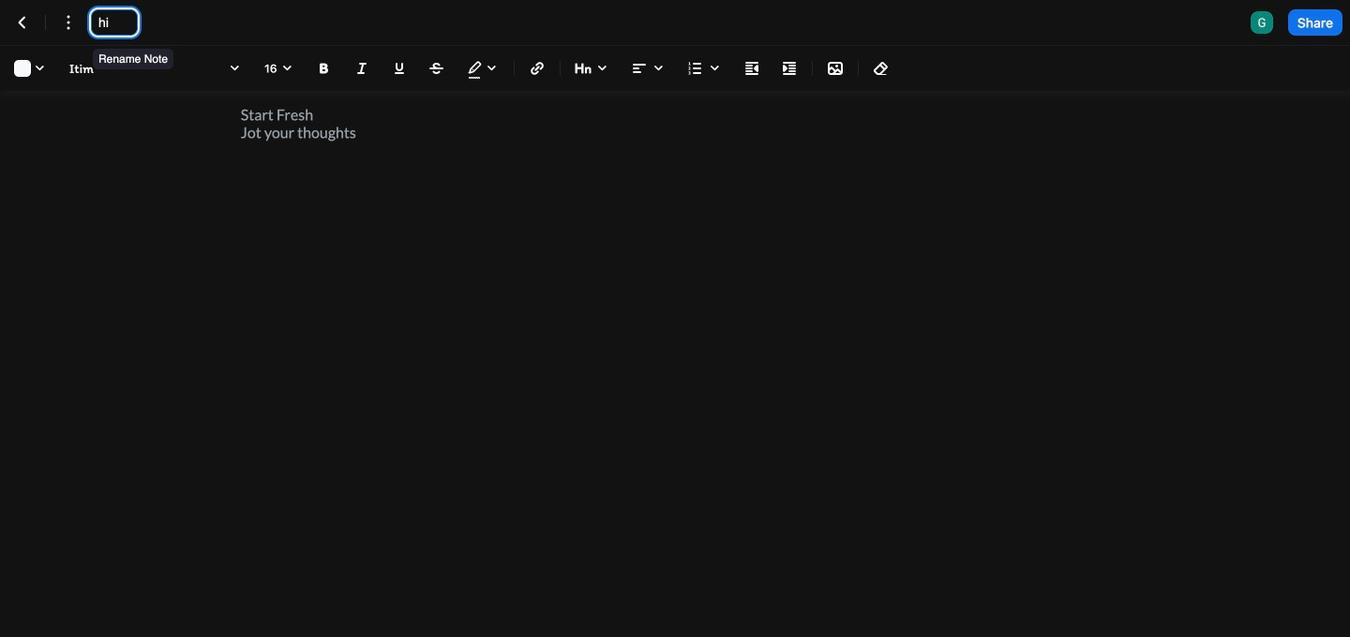 Task type: describe. For each thing, give the bounding box(es) containing it.
decrease indent image
[[741, 57, 763, 80]]

italic image
[[351, 57, 373, 80]]

bold image
[[313, 57, 336, 80]]

clear style image
[[870, 57, 893, 80]]

underline image
[[388, 57, 411, 80]]

increase indent image
[[778, 57, 801, 80]]



Task type: vqa. For each thing, say whether or not it's contained in the screenshot.
Insert Image
yes



Task type: locate. For each thing, give the bounding box(es) containing it.
link image
[[526, 57, 549, 80]]

strikethrough image
[[426, 57, 448, 80]]

all notes image
[[11, 11, 34, 34]]

more image
[[57, 11, 80, 34]]

tooltip
[[91, 36, 175, 71]]

insert image image
[[824, 57, 847, 80]]

generic name image
[[1251, 11, 1273, 34]]

None text field
[[98, 13, 130, 32]]



